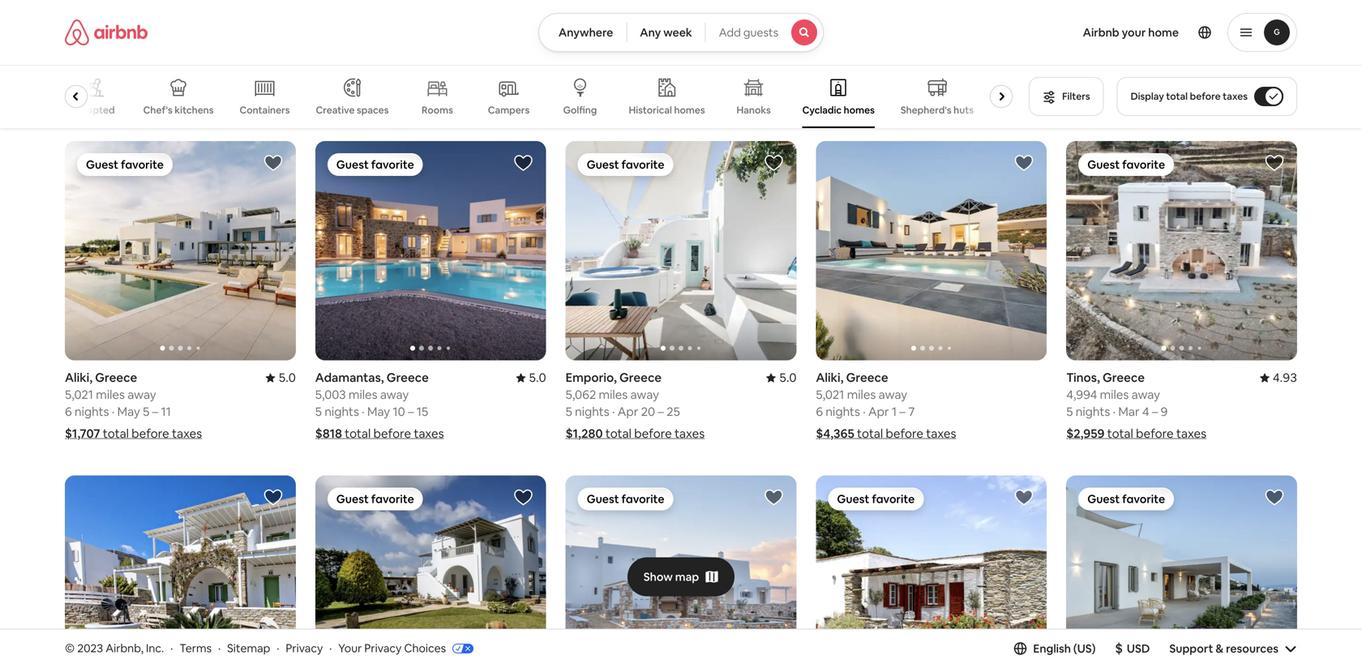 Task type: vqa. For each thing, say whether or not it's contained in the screenshot.


Task type: describe. For each thing, give the bounding box(es) containing it.
– for 9
[[1152, 404, 1158, 420]]

5 for 5,062 miles away
[[566, 404, 572, 420]]

support & resources
[[1169, 641, 1279, 656]]

taxes for 4,994 miles away
[[1176, 426, 1206, 442]]

6 for $1,707
[[65, 404, 72, 420]]

chef's
[[143, 104, 173, 116]]

sitemap
[[227, 641, 270, 656]]

show map button
[[627, 557, 735, 596]]

miles for 10
[[349, 387, 377, 403]]

nights for $4,365
[[826, 404, 860, 420]]

any week
[[640, 25, 692, 40]]

golfing
[[563, 104, 597, 116]]

20
[[641, 404, 655, 420]]

$4,365
[[816, 426, 854, 442]]

– for 15
[[408, 404, 414, 420]]

show map
[[644, 570, 699, 584]]

campers
[[488, 104, 530, 116]]

away for 10
[[380, 387, 409, 403]]

2023
[[77, 641, 103, 656]]

terms
[[179, 641, 212, 656]]

terms · sitemap · privacy ·
[[179, 641, 332, 656]]

(us)
[[1073, 641, 1096, 656]]

1 horizontal spatial add to wishlist: tinos, greece image
[[1265, 153, 1284, 173]]

emporio,
[[566, 370, 617, 386]]

adapted
[[74, 104, 115, 116]]

airbnb,
[[106, 641, 143, 656]]

taxes for 5,021 miles away
[[172, 426, 202, 442]]

4.93 out of 5 average rating image
[[1260, 370, 1297, 386]]

creative
[[316, 104, 355, 116]]

· right the inc.
[[170, 641, 173, 656]]

total for 5,003 miles away
[[345, 426, 371, 442]]

home
[[1148, 25, 1179, 40]]

sitemap link
[[227, 641, 270, 656]]

spaces
[[357, 104, 389, 116]]

anywhere button
[[538, 13, 627, 52]]

shepherd's
[[901, 104, 952, 116]]

add to wishlist: κεα, greece image
[[1014, 488, 1034, 507]]

support & resources button
[[1169, 641, 1297, 656]]

5.0 for adamantas, greece 5,003 miles away 5 nights · may 10 – 15 $818 total before taxes
[[529, 370, 546, 386]]

show
[[644, 570, 673, 584]]

6 for $4,365
[[816, 404, 823, 420]]

your
[[1122, 25, 1146, 40]]

away for 4
[[1132, 387, 1160, 403]]

– for 7
[[899, 404, 906, 420]]

add guests button
[[705, 13, 824, 52]]

usd
[[1127, 641, 1150, 656]]

taxes for 5,062 miles away
[[675, 426, 705, 442]]

shepherd's huts
[[901, 104, 974, 116]]

anywhere
[[559, 25, 613, 40]]

aliki, greece 5,021 miles away 6 nights · may 5 – 11 $1,707 total before taxes
[[65, 370, 202, 442]]

greece for 20
[[619, 370, 662, 386]]

nights for $1,280
[[575, 404, 609, 420]]

away for 20
[[630, 387, 659, 403]]

4,994
[[1066, 387, 1097, 403]]

· inside adamantas, greece 5,003 miles away 5 nights · may 10 – 15 $818 total before taxes
[[362, 404, 365, 420]]

$2,959
[[1066, 426, 1105, 442]]

week
[[663, 25, 692, 40]]

10
[[393, 404, 405, 420]]

english
[[1033, 641, 1071, 656]]

hanoks
[[737, 104, 771, 116]]

taxes inside aliki, greece 5,021 miles away 6 nights · apr 1 – 7 $4,365 total before taxes
[[926, 426, 956, 442]]

filters
[[1062, 90, 1090, 103]]

homes for cycladic homes
[[844, 104, 875, 116]]

5,062
[[566, 387, 596, 403]]

huts
[[954, 104, 974, 116]]

5.0 for aliki, greece 5,021 miles away 6 nights · may 5 – 11 $1,707 total before taxes
[[278, 370, 296, 386]]

before for 5,062 miles away
[[634, 426, 672, 442]]

· right terms link
[[218, 641, 221, 656]]

tinos,
[[1066, 370, 1100, 386]]

taxes for 5,003 miles away
[[414, 426, 444, 442]]

map
[[675, 570, 699, 584]]

$1,280
[[566, 426, 603, 442]]

nights for $2,959
[[1076, 404, 1110, 420]]

$ usd
[[1115, 640, 1150, 657]]

greece for 5
[[95, 370, 137, 386]]

5 for 5,003 miles away
[[315, 404, 322, 420]]

support
[[1169, 641, 1213, 656]]

1
[[892, 404, 897, 420]]

aliki, greece 5,021 miles away 6 nights · apr 1 – 7 $4,365 total before taxes
[[816, 370, 956, 442]]

before for 4,994 miles away
[[1136, 426, 1174, 442]]

· inside tinos, greece 4,994 miles away 5 nights · mar 4 – 9 $2,959 total before taxes
[[1113, 404, 1116, 420]]

7
[[908, 404, 915, 420]]

total right 'display'
[[1166, 90, 1188, 103]]

your privacy choices link
[[338, 641, 474, 657]]

english (us) button
[[1014, 641, 1096, 656]]

· inside aliki, greece 5,021 miles away 6 nights · may 5 – 11 $1,707 total before taxes
[[112, 404, 115, 420]]

inc.
[[146, 641, 164, 656]]

apr for 20
[[618, 404, 638, 420]]

add guests
[[719, 25, 778, 40]]

5.0 out of 5 average rating image
[[766, 370, 796, 386]]

5 for 4,994 miles away
[[1066, 404, 1073, 420]]



Task type: locate. For each thing, give the bounding box(es) containing it.
display total before taxes
[[1131, 90, 1248, 103]]

apr inside aliki, greece 5,021 miles away 6 nights · apr 1 – 7 $4,365 total before taxes
[[868, 404, 889, 420]]

$
[[1115, 640, 1123, 657]]

aliki, for aliki, greece 5,021 miles away 6 nights · apr 1 – 7 $4,365 total before taxes
[[816, 370, 844, 386]]

before down 20
[[634, 426, 672, 442]]

miles up $4,365
[[847, 387, 876, 403]]

miles for 1
[[847, 387, 876, 403]]

5.0 for emporio, greece 5,062 miles away 5 nights · apr 20 – 25 $1,280 total before taxes
[[779, 370, 796, 386]]

3 5.0 from the left
[[779, 370, 796, 386]]

taxes inside adamantas, greece 5,003 miles away 5 nights · may 10 – 15 $818 total before taxes
[[414, 426, 444, 442]]

3 5 from the left
[[566, 404, 572, 420]]

away inside aliki, greece 5,021 miles away 6 nights · may 5 – 11 $1,707 total before taxes
[[127, 387, 156, 403]]

may for may 5 – 11
[[117, 404, 140, 420]]

creative spaces
[[316, 104, 389, 116]]

–
[[152, 404, 158, 420], [408, 404, 414, 420], [899, 404, 906, 420], [658, 404, 664, 420], [1152, 404, 1158, 420]]

before inside aliki, greece 5,021 miles away 6 nights · apr 1 – 7 $4,365 total before taxes
[[886, 426, 923, 442]]

5,021 for aliki, greece 5,021 miles away 6 nights · may 5 – 11 $1,707 total before taxes
[[65, 387, 93, 403]]

cycladic homes
[[802, 104, 875, 116]]

choices
[[404, 641, 446, 656]]

greece up 20
[[619, 370, 662, 386]]

5,021 for aliki, greece 5,021 miles away 6 nights · apr 1 – 7 $4,365 total before taxes
[[816, 387, 844, 403]]

0 horizontal spatial aliki,
[[65, 370, 92, 386]]

– right the "1"
[[899, 404, 906, 420]]

5 inside tinos, greece 4,994 miles away 5 nights · mar 4 – 9 $2,959 total before taxes
[[1066, 404, 1073, 420]]

homes for historical homes
[[674, 104, 705, 116]]

0 horizontal spatial 5.0 out of 5 average rating image
[[266, 370, 296, 386]]

total inside adamantas, greece 5,003 miles away 5 nights · may 10 – 15 $818 total before taxes
[[345, 426, 371, 442]]

miles inside adamantas, greece 5,003 miles away 5 nights · may 10 – 15 $818 total before taxes
[[349, 387, 377, 403]]

5,003
[[315, 387, 346, 403]]

2 5.0 from the left
[[529, 370, 546, 386]]

nights for $818
[[325, 404, 359, 420]]

1 greece from the left
[[95, 370, 137, 386]]

airbnb your home
[[1083, 25, 1179, 40]]

none search field containing anywhere
[[538, 13, 824, 52]]

total down mar
[[1107, 426, 1133, 442]]

miles up $1,707
[[96, 387, 125, 403]]

aliki, right 5.0 out of 5 average rating icon
[[816, 370, 844, 386]]

5.0 out of 5 average rating image for aliki, greece 5,021 miles away 6 nights · may 5 – 11 $1,707 total before taxes
[[266, 370, 296, 386]]

3 miles from the left
[[847, 387, 876, 403]]

6 up $1,707
[[65, 404, 72, 420]]

greece up $1,707
[[95, 370, 137, 386]]

· left the privacy link
[[277, 641, 279, 656]]

3 greece from the left
[[846, 370, 888, 386]]

15
[[417, 404, 428, 420]]

1 5 from the left
[[143, 404, 149, 420]]

containers
[[240, 104, 290, 116]]

1 horizontal spatial 5.0 out of 5 average rating image
[[516, 370, 546, 386]]

apr
[[868, 404, 889, 420], [618, 404, 638, 420]]

3 – from the left
[[899, 404, 906, 420]]

before down 11
[[132, 426, 169, 442]]

homes right cycladic
[[844, 104, 875, 116]]

total inside aliki, greece 5,021 miles away 6 nights · may 5 – 11 $1,707 total before taxes
[[103, 426, 129, 442]]

1 vertical spatial add to wishlist: tinos, greece image
[[514, 488, 533, 507]]

5 left 11
[[143, 404, 149, 420]]

historical homes
[[629, 104, 705, 116]]

miles down emporio,
[[599, 387, 628, 403]]

5,021
[[65, 387, 93, 403], [816, 387, 844, 403]]

nights inside adamantas, greece 5,003 miles away 5 nights · may 10 – 15 $818 total before taxes
[[325, 404, 359, 420]]

nights inside aliki, greece 5,021 miles away 6 nights · may 5 – 11 $1,707 total before taxes
[[75, 404, 109, 420]]

5.0 out of 5 average rating image left emporio,
[[516, 370, 546, 386]]

adamantas,
[[315, 370, 384, 386]]

airbnb your home link
[[1073, 15, 1189, 49]]

add to wishlist: ormos agiou ioanni, greece image
[[263, 488, 283, 507]]

away for 5
[[127, 387, 156, 403]]

rooms
[[422, 104, 453, 116]]

mar
[[1118, 404, 1140, 420]]

2 nights from the left
[[325, 404, 359, 420]]

greece inside tinos, greece 4,994 miles away 5 nights · mar 4 – 9 $2,959 total before taxes
[[1103, 370, 1145, 386]]

5 greece from the left
[[1103, 370, 1145, 386]]

0 horizontal spatial privacy
[[286, 641, 323, 656]]

chef's kitchens
[[143, 104, 214, 116]]

0 vertical spatial add to wishlist: tinos, greece image
[[1265, 153, 1284, 173]]

nights up $4,365
[[826, 404, 860, 420]]

0 horizontal spatial 6
[[65, 404, 72, 420]]

away for 1
[[879, 387, 907, 403]]

miles for 20
[[599, 387, 628, 403]]

filters button
[[1029, 77, 1104, 116]]

1 away from the left
[[127, 387, 156, 403]]

– inside aliki, greece 5,021 miles away 6 nights · may 5 – 11 $1,707 total before taxes
[[152, 404, 158, 420]]

– left 25
[[658, 404, 664, 420]]

before inside adamantas, greece 5,003 miles away 5 nights · may 10 – 15 $818 total before taxes
[[373, 426, 411, 442]]

5 miles from the left
[[1100, 387, 1129, 403]]

may inside adamantas, greece 5,003 miles away 5 nights · may 10 – 15 $818 total before taxes
[[367, 404, 390, 420]]

privacy link
[[286, 641, 323, 656]]

display
[[1131, 90, 1164, 103]]

– inside "emporio, greece 5,062 miles away 5 nights · apr 20 – 25 $1,280 total before taxes"
[[658, 404, 664, 420]]

0 horizontal spatial homes
[[674, 104, 705, 116]]

may for may 10 – 15
[[367, 404, 390, 420]]

0 horizontal spatial 5,021
[[65, 387, 93, 403]]

nights down 4,994
[[1076, 404, 1110, 420]]

total right $818
[[345, 426, 371, 442]]

1 horizontal spatial apr
[[868, 404, 889, 420]]

cycladic
[[802, 104, 842, 116]]

miles up mar
[[1100, 387, 1129, 403]]

3 nights from the left
[[826, 404, 860, 420]]

1 privacy from the left
[[286, 641, 323, 656]]

· left your
[[329, 641, 332, 656]]

4.93
[[1273, 370, 1297, 386]]

taxes
[[1223, 90, 1248, 103], [172, 426, 202, 442], [414, 426, 444, 442], [926, 426, 956, 442], [675, 426, 705, 442], [1176, 426, 1206, 442]]

total right $4,365
[[857, 426, 883, 442]]

before inside tinos, greece 4,994 miles away 5 nights · mar 4 – 9 $2,959 total before taxes
[[1136, 426, 1174, 442]]

nights inside "emporio, greece 5,062 miles away 5 nights · apr 20 – 25 $1,280 total before taxes"
[[575, 404, 609, 420]]

1 horizontal spatial may
[[367, 404, 390, 420]]

1 apr from the left
[[868, 404, 889, 420]]

$818
[[315, 426, 342, 442]]

before inside "emporio, greece 5,062 miles away 5 nights · apr 20 – 25 $1,280 total before taxes"
[[634, 426, 672, 442]]

aliki,
[[65, 370, 92, 386], [816, 370, 844, 386]]

greece up mar
[[1103, 370, 1145, 386]]

· inside aliki, greece 5,021 miles away 6 nights · apr 1 – 7 $4,365 total before taxes
[[863, 404, 866, 420]]

5 away from the left
[[1132, 387, 1160, 403]]

add
[[719, 25, 741, 40]]

1 horizontal spatial 5.0
[[529, 370, 546, 386]]

nights up $1,707
[[75, 404, 109, 420]]

25
[[667, 404, 680, 420]]

· left the "1"
[[863, 404, 866, 420]]

greece for 4
[[1103, 370, 1145, 386]]

5.0 out of 5 average rating image
[[266, 370, 296, 386], [516, 370, 546, 386]]

miles down adamantas,
[[349, 387, 377, 403]]

4 5 from the left
[[1066, 404, 1073, 420]]

5,021 inside aliki, greece 5,021 miles away 6 nights · apr 1 – 7 $4,365 total before taxes
[[816, 387, 844, 403]]

miles inside tinos, greece 4,994 miles away 5 nights · mar 4 – 9 $2,959 total before taxes
[[1100, 387, 1129, 403]]

5,021 inside aliki, greece 5,021 miles away 6 nights · may 5 – 11 $1,707 total before taxes
[[65, 387, 93, 403]]

add to wishlist: adamantas, greece image
[[514, 153, 533, 173]]

2 apr from the left
[[618, 404, 638, 420]]

– for 11
[[152, 404, 158, 420]]

homes right historical at the left top
[[674, 104, 705, 116]]

greece for 1
[[846, 370, 888, 386]]

greece up the 10
[[387, 370, 429, 386]]

may left the 10
[[367, 404, 390, 420]]

9
[[1161, 404, 1168, 420]]

miles inside aliki, greece 5,021 miles away 6 nights · may 5 – 11 $1,707 total before taxes
[[96, 387, 125, 403]]

any week button
[[626, 13, 706, 52]]

add to wishlist: aliki, greece image
[[263, 153, 283, 173]]

1 6 from the left
[[65, 404, 72, 420]]

4 miles from the left
[[599, 387, 628, 403]]

0 horizontal spatial apr
[[618, 404, 638, 420]]

apr inside "emporio, greece 5,062 miles away 5 nights · apr 20 – 25 $1,280 total before taxes"
[[618, 404, 638, 420]]

before for 5,021 miles away
[[132, 426, 169, 442]]

·
[[112, 404, 115, 420], [362, 404, 365, 420], [863, 404, 866, 420], [612, 404, 615, 420], [1113, 404, 1116, 420], [170, 641, 173, 656], [218, 641, 221, 656], [277, 641, 279, 656], [329, 641, 332, 656]]

privacy right your
[[364, 641, 402, 656]]

miles inside "emporio, greece 5,062 miles away 5 nights · apr 20 – 25 $1,280 total before taxes"
[[599, 387, 628, 403]]

1 may from the left
[[117, 404, 140, 420]]

before inside aliki, greece 5,021 miles away 6 nights · may 5 – 11 $1,707 total before taxes
[[132, 426, 169, 442]]

total inside aliki, greece 5,021 miles away 6 nights · apr 1 – 7 $4,365 total before taxes
[[857, 426, 883, 442]]

greece inside "emporio, greece 5,062 miles away 5 nights · apr 20 – 25 $1,280 total before taxes"
[[619, 370, 662, 386]]

nights down 5,003
[[325, 404, 359, 420]]

guests
[[743, 25, 778, 40]]

add to wishlist: tinos, greece image
[[1265, 153, 1284, 173], [514, 488, 533, 507]]

before down '7'
[[886, 426, 923, 442]]

3 away from the left
[[879, 387, 907, 403]]

apr left the "1"
[[868, 404, 889, 420]]

1 aliki, from the left
[[65, 370, 92, 386]]

2 – from the left
[[408, 404, 414, 420]]

taxes inside "emporio, greece 5,062 miles away 5 nights · apr 20 – 25 $1,280 total before taxes"
[[675, 426, 705, 442]]

$1,707
[[65, 426, 100, 442]]

taxes inside aliki, greece 5,021 miles away 6 nights · may 5 – 11 $1,707 total before taxes
[[172, 426, 202, 442]]

miles
[[96, 387, 125, 403], [349, 387, 377, 403], [847, 387, 876, 403], [599, 387, 628, 403], [1100, 387, 1129, 403]]

2 5.0 out of 5 average rating image from the left
[[516, 370, 546, 386]]

before right 'display'
[[1190, 90, 1221, 103]]

miles for 5
[[96, 387, 125, 403]]

total
[[1166, 90, 1188, 103], [103, 426, 129, 442], [345, 426, 371, 442], [857, 426, 883, 442], [605, 426, 632, 442], [1107, 426, 1133, 442]]

2 away from the left
[[380, 387, 409, 403]]

4 greece from the left
[[619, 370, 662, 386]]

6 inside aliki, greece 5,021 miles away 6 nights · may 5 – 11 $1,707 total before taxes
[[65, 404, 72, 420]]

1 5,021 from the left
[[65, 387, 93, 403]]

5 down 5,003
[[315, 404, 322, 420]]

· inside "emporio, greece 5,062 miles away 5 nights · apr 20 – 25 $1,280 total before taxes"
[[612, 404, 615, 420]]

nights inside tinos, greece 4,994 miles away 5 nights · mar 4 – 9 $2,959 total before taxes
[[1076, 404, 1110, 420]]

add to wishlist: paros, greece image
[[1265, 488, 1284, 507]]

1 5.0 out of 5 average rating image from the left
[[266, 370, 296, 386]]

nights down 5,062
[[575, 404, 609, 420]]

0 horizontal spatial may
[[117, 404, 140, 420]]

2 miles from the left
[[349, 387, 377, 403]]

away inside "emporio, greece 5,062 miles away 5 nights · apr 20 – 25 $1,280 total before taxes"
[[630, 387, 659, 403]]

greece for 10
[[387, 370, 429, 386]]

5 down 5,062
[[566, 404, 572, 420]]

2 horizontal spatial 5.0
[[779, 370, 796, 386]]

total for 5,021 miles away
[[103, 426, 129, 442]]

tinos, greece 4,994 miles away 5 nights · mar 4 – 9 $2,959 total before taxes
[[1066, 370, 1206, 442]]

1 5.0 from the left
[[278, 370, 296, 386]]

miles for 4
[[1100, 387, 1129, 403]]

taxes inside tinos, greece 4,994 miles away 5 nights · mar 4 – 9 $2,959 total before taxes
[[1176, 426, 1206, 442]]

privacy inside the your privacy choices link
[[364, 641, 402, 656]]

2 privacy from the left
[[364, 641, 402, 656]]

· left 11
[[112, 404, 115, 420]]

2 5 from the left
[[315, 404, 322, 420]]

before down the 10
[[373, 426, 411, 442]]

5 down 4,994
[[1066, 404, 1073, 420]]

– left 15
[[408, 404, 414, 420]]

5,021 up $4,365
[[816, 387, 844, 403]]

5 inside adamantas, greece 5,003 miles away 5 nights · may 10 – 15 $818 total before taxes
[[315, 404, 322, 420]]

greece inside aliki, greece 5,021 miles away 6 nights · may 5 – 11 $1,707 total before taxes
[[95, 370, 137, 386]]

emporio, greece 5,062 miles away 5 nights · apr 20 – 25 $1,280 total before taxes
[[566, 370, 705, 442]]

add to wishlist: emporio, greece image
[[764, 153, 784, 173]]

before down 4
[[1136, 426, 1174, 442]]

total for 4,994 miles away
[[1107, 426, 1133, 442]]

1 horizontal spatial 5,021
[[816, 387, 844, 403]]

– inside aliki, greece 5,021 miles away 6 nights · apr 1 – 7 $4,365 total before taxes
[[899, 404, 906, 420]]

may left 11
[[117, 404, 140, 420]]

add to wishlist: parasporos, greece image
[[764, 488, 784, 507]]

2 5,021 from the left
[[816, 387, 844, 403]]

· left 20
[[612, 404, 615, 420]]

terms link
[[179, 641, 212, 656]]

total inside "emporio, greece 5,062 miles away 5 nights · apr 20 – 25 $1,280 total before taxes"
[[605, 426, 632, 442]]

4 away from the left
[[630, 387, 659, 403]]

©
[[65, 641, 75, 656]]

0 horizontal spatial 5.0
[[278, 370, 296, 386]]

aliki, inside aliki, greece 5,021 miles away 6 nights · apr 1 – 7 $4,365 total before taxes
[[816, 370, 844, 386]]

· left the 10
[[362, 404, 365, 420]]

2 6 from the left
[[816, 404, 823, 420]]

nights for $1,707
[[75, 404, 109, 420]]

5,021 up $1,707
[[65, 387, 93, 403]]

kitchens
[[175, 104, 214, 116]]

4
[[1142, 404, 1149, 420]]

away inside aliki, greece 5,021 miles away 6 nights · apr 1 – 7 $4,365 total before taxes
[[879, 387, 907, 403]]

away inside tinos, greece 4,994 miles away 5 nights · mar 4 – 9 $2,959 total before taxes
[[1132, 387, 1160, 403]]

6 up $4,365
[[816, 404, 823, 420]]

– left 9
[[1152, 404, 1158, 420]]

1 – from the left
[[152, 404, 158, 420]]

apr for 1
[[868, 404, 889, 420]]

homes
[[674, 104, 705, 116], [844, 104, 875, 116]]

aliki, up $1,707
[[65, 370, 92, 386]]

1 horizontal spatial aliki,
[[816, 370, 844, 386]]

english (us)
[[1033, 641, 1096, 656]]

– for 25
[[658, 404, 664, 420]]

add to wishlist: aliki, greece image
[[1014, 153, 1034, 173]]

– inside tinos, greece 4,994 miles away 5 nights · mar 4 – 9 $2,959 total before taxes
[[1152, 404, 1158, 420]]

0 horizontal spatial add to wishlist: tinos, greece image
[[514, 488, 533, 507]]

miles inside aliki, greece 5,021 miles away 6 nights · apr 1 – 7 $4,365 total before taxes
[[847, 387, 876, 403]]

6 inside aliki, greece 5,021 miles away 6 nights · apr 1 – 7 $4,365 total before taxes
[[816, 404, 823, 420]]

may
[[117, 404, 140, 420], [367, 404, 390, 420]]

historical
[[629, 104, 672, 116]]

5 nights from the left
[[1076, 404, 1110, 420]]

aliki, for aliki, greece 5,021 miles away 6 nights · may 5 – 11 $1,707 total before taxes
[[65, 370, 92, 386]]

adamantas, greece 5,003 miles away 5 nights · may 10 – 15 $818 total before taxes
[[315, 370, 444, 442]]

© 2023 airbnb, inc. ·
[[65, 641, 173, 656]]

1 horizontal spatial 6
[[816, 404, 823, 420]]

greece
[[95, 370, 137, 386], [387, 370, 429, 386], [846, 370, 888, 386], [619, 370, 662, 386], [1103, 370, 1145, 386]]

1 miles from the left
[[96, 387, 125, 403]]

2 aliki, from the left
[[816, 370, 844, 386]]

1 horizontal spatial privacy
[[364, 641, 402, 656]]

1 nights from the left
[[75, 404, 109, 420]]

aliki, inside aliki, greece 5,021 miles away 6 nights · may 5 – 11 $1,707 total before taxes
[[65, 370, 92, 386]]

nights inside aliki, greece 5,021 miles away 6 nights · apr 1 – 7 $4,365 total before taxes
[[826, 404, 860, 420]]

greece up $4,365
[[846, 370, 888, 386]]

1 horizontal spatial homes
[[844, 104, 875, 116]]

greece inside adamantas, greece 5,003 miles away 5 nights · may 10 – 15 $818 total before taxes
[[387, 370, 429, 386]]

nights
[[75, 404, 109, 420], [325, 404, 359, 420], [826, 404, 860, 420], [575, 404, 609, 420], [1076, 404, 1110, 420]]

2 greece from the left
[[387, 370, 429, 386]]

&
[[1216, 641, 1224, 656]]

None search field
[[538, 13, 824, 52]]

11
[[161, 404, 171, 420]]

any
[[640, 25, 661, 40]]

5
[[143, 404, 149, 420], [315, 404, 322, 420], [566, 404, 572, 420], [1066, 404, 1073, 420]]

your privacy choices
[[338, 641, 446, 656]]

before
[[1190, 90, 1221, 103], [132, 426, 169, 442], [373, 426, 411, 442], [886, 426, 923, 442], [634, 426, 672, 442], [1136, 426, 1174, 442]]

your
[[338, 641, 362, 656]]

privacy left your
[[286, 641, 323, 656]]

5 inside "emporio, greece 5,062 miles away 5 nights · apr 20 – 25 $1,280 total before taxes"
[[566, 404, 572, 420]]

4 – from the left
[[658, 404, 664, 420]]

2 may from the left
[[367, 404, 390, 420]]

5.0 out of 5 average rating image left adamantas,
[[266, 370, 296, 386]]

away inside adamantas, greece 5,003 miles away 5 nights · may 10 – 15 $818 total before taxes
[[380, 387, 409, 403]]

total right $1,707
[[103, 426, 129, 442]]

greece inside aliki, greece 5,021 miles away 6 nights · apr 1 – 7 $4,365 total before taxes
[[846, 370, 888, 386]]

– left 11
[[152, 404, 158, 420]]

5.0 out of 5 average rating image for adamantas, greece 5,003 miles away 5 nights · may 10 – 15 $818 total before taxes
[[516, 370, 546, 386]]

total for 5,062 miles away
[[605, 426, 632, 442]]

· left mar
[[1113, 404, 1116, 420]]

airbnb
[[1083, 25, 1119, 40]]

5.0
[[278, 370, 296, 386], [529, 370, 546, 386], [779, 370, 796, 386]]

6
[[65, 404, 72, 420], [816, 404, 823, 420]]

resources
[[1226, 641, 1279, 656]]

total right $1,280
[[605, 426, 632, 442]]

5 – from the left
[[1152, 404, 1158, 420]]

total inside tinos, greece 4,994 miles away 5 nights · mar 4 – 9 $2,959 total before taxes
[[1107, 426, 1133, 442]]

– inside adamantas, greece 5,003 miles away 5 nights · may 10 – 15 $818 total before taxes
[[408, 404, 414, 420]]

profile element
[[843, 0, 1297, 65]]

before for 5,003 miles away
[[373, 426, 411, 442]]

away
[[127, 387, 156, 403], [380, 387, 409, 403], [879, 387, 907, 403], [630, 387, 659, 403], [1132, 387, 1160, 403]]

5 inside aliki, greece 5,021 miles away 6 nights · may 5 – 11 $1,707 total before taxes
[[143, 404, 149, 420]]

apr left 20
[[618, 404, 638, 420]]

group containing historical homes
[[65, 65, 1019, 128]]

may inside aliki, greece 5,021 miles away 6 nights · may 5 – 11 $1,707 total before taxes
[[117, 404, 140, 420]]

group
[[65, 65, 1019, 128], [65, 141, 296, 360], [315, 141, 546, 360], [566, 141, 796, 360], [816, 141, 1047, 360], [1066, 141, 1297, 360], [65, 476, 296, 668], [315, 476, 546, 668], [566, 476, 796, 668], [816, 476, 1047, 668], [1066, 476, 1297, 668]]

4 nights from the left
[[575, 404, 609, 420]]



